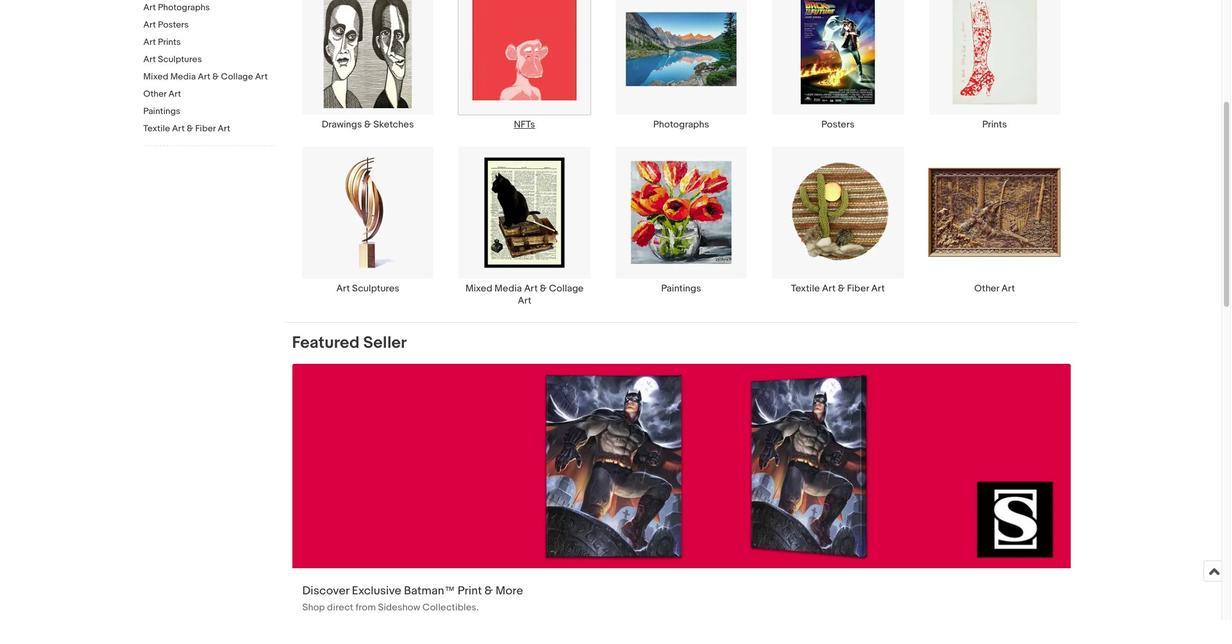 Task type: locate. For each thing, give the bounding box(es) containing it.
print
[[458, 585, 482, 599]]

other art
[[974, 282, 1015, 295]]

None text field
[[292, 364, 1070, 621]]

art
[[143, 2, 156, 13], [143, 19, 156, 30], [143, 37, 156, 47], [143, 54, 156, 65], [198, 71, 210, 82], [255, 71, 268, 82], [168, 88, 181, 99], [172, 123, 185, 134], [218, 123, 230, 134], [336, 282, 350, 295], [524, 282, 538, 295], [822, 282, 836, 295], [871, 282, 885, 295], [1001, 282, 1015, 295], [518, 295, 531, 307]]

0 horizontal spatial mixed
[[143, 71, 168, 82]]

1 horizontal spatial other art link
[[916, 146, 1073, 295]]

other art link
[[143, 88, 275, 101], [916, 146, 1073, 295]]

0 horizontal spatial art sculptures link
[[143, 54, 275, 66]]

0 vertical spatial fiber
[[195, 123, 216, 134]]

0 horizontal spatial sculptures
[[158, 54, 202, 65]]

0 vertical spatial other
[[143, 88, 166, 99]]

0 horizontal spatial posters
[[158, 19, 189, 30]]

sculptures
[[158, 54, 202, 65], [352, 282, 399, 295]]

sculptures up 'seller'
[[352, 282, 399, 295]]

art photographs link
[[143, 2, 275, 14]]

sculptures down art prints link
[[158, 54, 202, 65]]

mixed media art & collage art link
[[143, 71, 275, 83], [446, 146, 603, 307]]

mixed media art & collage art
[[465, 282, 584, 307]]

exclusive
[[352, 585, 401, 599]]

1 vertical spatial art sculptures link
[[289, 146, 446, 295]]

posters
[[158, 19, 189, 30], [821, 119, 855, 131]]

1 horizontal spatial paintings
[[661, 282, 701, 295]]

1 vertical spatial fiber
[[847, 282, 869, 295]]

0 horizontal spatial other
[[143, 88, 166, 99]]

& inside the discover exclusive batman™ print & more shop direct from sideshow collectibles.
[[484, 585, 493, 599]]

1 vertical spatial media
[[495, 282, 522, 295]]

0 vertical spatial collage
[[221, 71, 253, 82]]

media
[[170, 71, 196, 82], [495, 282, 522, 295]]

photographs link
[[603, 0, 760, 131]]

1 horizontal spatial collage
[[549, 282, 584, 295]]

mixed
[[143, 71, 168, 82], [465, 282, 492, 295]]

paintings
[[143, 106, 180, 117], [661, 282, 701, 295]]

1 horizontal spatial fiber
[[847, 282, 869, 295]]

0 horizontal spatial paintings
[[143, 106, 180, 117]]

1 vertical spatial prints
[[982, 119, 1007, 131]]

1 horizontal spatial media
[[495, 282, 522, 295]]

media inside mixed media art & collage art
[[495, 282, 522, 295]]

1 vertical spatial posters
[[821, 119, 855, 131]]

nfts
[[514, 119, 535, 131]]

prints inside art photographs art posters art prints art sculptures mixed media art & collage art other art paintings textile art & fiber art
[[158, 37, 181, 47]]

prints
[[158, 37, 181, 47], [982, 119, 1007, 131]]

0 vertical spatial sculptures
[[158, 54, 202, 65]]

1 vertical spatial other
[[974, 282, 999, 295]]

featured
[[292, 333, 360, 353]]

0 vertical spatial mixed media art & collage art link
[[143, 71, 275, 83]]

0 vertical spatial textile art & fiber art link
[[143, 123, 275, 135]]

1 vertical spatial other art link
[[916, 146, 1073, 295]]

collectibles.
[[422, 602, 479, 614]]

1 horizontal spatial prints
[[982, 119, 1007, 131]]

shop
[[302, 602, 325, 614]]

posters link
[[760, 0, 916, 131]]

art sculptures link
[[143, 54, 275, 66], [289, 146, 446, 295]]

1 horizontal spatial photographs
[[653, 119, 709, 131]]

1 horizontal spatial textile
[[791, 282, 820, 295]]

collage inside mixed media art & collage art
[[549, 282, 584, 295]]

0 vertical spatial prints
[[158, 37, 181, 47]]

paintings link
[[143, 106, 275, 118], [603, 146, 760, 295]]

1 horizontal spatial posters
[[821, 119, 855, 131]]

1 vertical spatial collage
[[549, 282, 584, 295]]

0 vertical spatial posters
[[158, 19, 189, 30]]

batman™
[[404, 585, 455, 599]]

discover exclusive batman™ print & more shop direct from sideshow collectibles.
[[302, 585, 523, 614]]

& inside mixed media art & collage art
[[540, 282, 547, 295]]

0 horizontal spatial other art link
[[143, 88, 275, 101]]

1 horizontal spatial other
[[974, 282, 999, 295]]

0 horizontal spatial textile
[[143, 123, 170, 134]]

1 horizontal spatial mixed media art & collage art link
[[446, 146, 603, 307]]

photographs
[[158, 2, 210, 13], [653, 119, 709, 131]]

fiber
[[195, 123, 216, 134], [847, 282, 869, 295]]

0 horizontal spatial collage
[[221, 71, 253, 82]]

1 vertical spatial mixed
[[465, 282, 492, 295]]

0 horizontal spatial prints
[[158, 37, 181, 47]]

prints link
[[916, 0, 1073, 131]]

featured seller
[[292, 333, 407, 353]]

0 vertical spatial paintings
[[143, 106, 180, 117]]

textile
[[143, 123, 170, 134], [791, 282, 820, 295]]

0 horizontal spatial photographs
[[158, 2, 210, 13]]

1 vertical spatial paintings link
[[603, 146, 760, 295]]

0 vertical spatial other art link
[[143, 88, 275, 101]]

1 horizontal spatial mixed
[[465, 282, 492, 295]]

0 horizontal spatial media
[[170, 71, 196, 82]]

collage inside art photographs art posters art prints art sculptures mixed media art & collage art other art paintings textile art & fiber art
[[221, 71, 253, 82]]

other inside art photographs art posters art prints art sculptures mixed media art & collage art other art paintings textile art & fiber art
[[143, 88, 166, 99]]

other
[[143, 88, 166, 99], [974, 282, 999, 295]]

collage
[[221, 71, 253, 82], [549, 282, 584, 295]]

0 vertical spatial textile
[[143, 123, 170, 134]]

discover
[[302, 585, 349, 599]]

1 vertical spatial paintings
[[661, 282, 701, 295]]

1 vertical spatial mixed media art & collage art link
[[446, 146, 603, 307]]

1 vertical spatial textile art & fiber art link
[[760, 146, 916, 295]]

1 horizontal spatial sculptures
[[352, 282, 399, 295]]

0 horizontal spatial fiber
[[195, 123, 216, 134]]

list
[[284, 0, 1078, 322]]

1 vertical spatial textile
[[791, 282, 820, 295]]

textile art & fiber art link
[[143, 123, 275, 135], [760, 146, 916, 295]]

0 vertical spatial mixed
[[143, 71, 168, 82]]

0 vertical spatial photographs
[[158, 2, 210, 13]]

drawings & sketches
[[322, 119, 414, 131]]

media inside art photographs art posters art prints art sculptures mixed media art & collage art other art paintings textile art & fiber art
[[170, 71, 196, 82]]

&
[[212, 71, 219, 82], [364, 119, 371, 131], [187, 123, 193, 134], [540, 282, 547, 295], [838, 282, 845, 295], [484, 585, 493, 599]]

1 vertical spatial photographs
[[653, 119, 709, 131]]

0 vertical spatial media
[[170, 71, 196, 82]]

0 vertical spatial paintings link
[[143, 106, 275, 118]]

art sculptures
[[336, 282, 399, 295]]

seller
[[363, 333, 407, 353]]

1 horizontal spatial paintings link
[[603, 146, 760, 295]]

posters inside art photographs art posters art prints art sculptures mixed media art & collage art other art paintings textile art & fiber art
[[158, 19, 189, 30]]



Task type: describe. For each thing, give the bounding box(es) containing it.
art prints link
[[143, 37, 275, 49]]

& inside "link"
[[364, 119, 371, 131]]

other inside list
[[974, 282, 999, 295]]

fiber inside art photographs art posters art prints art sculptures mixed media art & collage art other art paintings textile art & fiber art
[[195, 123, 216, 134]]

prints inside prints link
[[982, 119, 1007, 131]]

mixed inside art photographs art posters art prints art sculptures mixed media art & collage art other art paintings textile art & fiber art
[[143, 71, 168, 82]]

art posters link
[[143, 19, 275, 31]]

sketches
[[373, 119, 414, 131]]

from
[[355, 602, 376, 614]]

nfts link
[[446, 0, 603, 131]]

direct
[[327, 602, 353, 614]]

0 horizontal spatial paintings link
[[143, 106, 275, 118]]

paintings inside art photographs art posters art prints art sculptures mixed media art & collage art other art paintings textile art & fiber art
[[143, 106, 180, 117]]

list containing drawings & sketches
[[284, 0, 1078, 322]]

drawings & sketches link
[[289, 0, 446, 131]]

textile art & fiber art
[[791, 282, 885, 295]]

1 horizontal spatial textile art & fiber art link
[[760, 146, 916, 295]]

art photographs art posters art prints art sculptures mixed media art & collage art other art paintings textile art & fiber art
[[143, 2, 268, 134]]

more
[[496, 585, 523, 599]]

sculptures inside art photographs art posters art prints art sculptures mixed media art & collage art other art paintings textile art & fiber art
[[158, 54, 202, 65]]

textile inside art photographs art posters art prints art sculptures mixed media art & collage art other art paintings textile art & fiber art
[[143, 123, 170, 134]]

0 vertical spatial art sculptures link
[[143, 54, 275, 66]]

photographs inside art photographs art posters art prints art sculptures mixed media art & collage art other art paintings textile art & fiber art
[[158, 2, 210, 13]]

1 vertical spatial sculptures
[[352, 282, 399, 295]]

sideshow
[[378, 602, 420, 614]]

drawings
[[322, 119, 362, 131]]

none text field containing discover exclusive batman™ print & more
[[292, 364, 1070, 621]]

0 horizontal spatial textile art & fiber art link
[[143, 123, 275, 135]]

mixed inside mixed media art & collage art
[[465, 282, 492, 295]]

1 horizontal spatial art sculptures link
[[289, 146, 446, 295]]

0 horizontal spatial mixed media art & collage art link
[[143, 71, 275, 83]]

photographs inside 'photographs' link
[[653, 119, 709, 131]]



Task type: vqa. For each thing, say whether or not it's contained in the screenshot.
Batman™
yes



